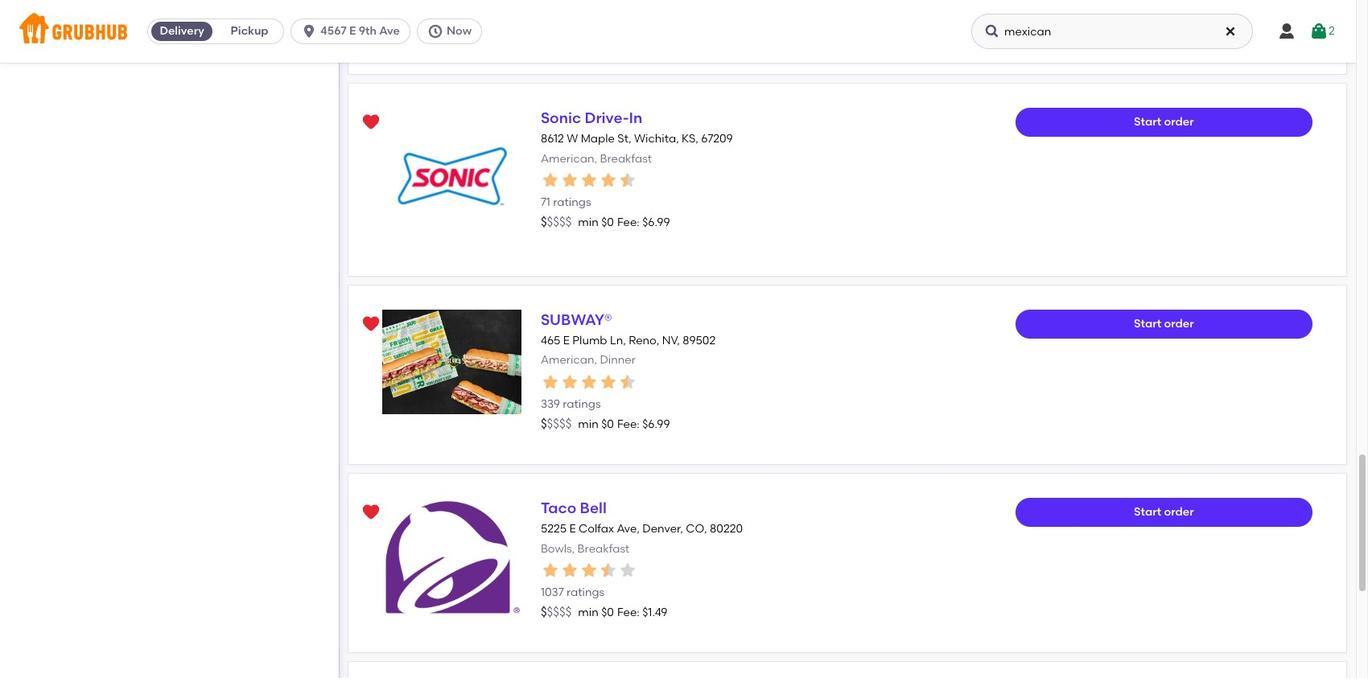 Task type: describe. For each thing, give the bounding box(es) containing it.
$ for bell
[[541, 606, 547, 620]]

start order for taco bell
[[1135, 506, 1195, 519]]

Search for food, convenience, alcohol... search field
[[972, 14, 1254, 49]]

saved restaurant image for subway®
[[362, 315, 381, 334]]

ratings for 465
[[563, 398, 601, 412]]

e inside taco bell 5225 e colfax ave, denver, co, 80220 bowls, breakfast
[[570, 523, 576, 536]]

5225
[[541, 523, 567, 536]]

$$$$$ for drive-
[[541, 215, 572, 230]]

start order for sonic drive-in
[[1135, 115, 1195, 129]]

2
[[1330, 24, 1336, 38]]

american, inside sonic drive-in 8612 w maple st, wichita, ks, 67209 american, breakfast
[[541, 152, 598, 165]]

min $0 fee: $1.49
[[578, 607, 668, 620]]

$ for 465
[[541, 417, 547, 432]]

now button
[[417, 19, 489, 44]]

4567
[[321, 24, 347, 38]]

4567 e 9th ave button
[[291, 19, 417, 44]]

2 horizontal spatial svg image
[[1278, 22, 1297, 41]]

bell
[[580, 499, 607, 518]]

4567 e 9th ave
[[321, 24, 400, 38]]

1 horizontal spatial svg image
[[1225, 25, 1238, 38]]

1037 ratings
[[541, 586, 605, 600]]

taco bell 5225 e colfax ave, denver, co, 80220 bowls, breakfast
[[541, 499, 743, 556]]

subway® link
[[541, 311, 613, 329]]

colfax
[[579, 523, 614, 536]]

339 ratings
[[541, 398, 601, 412]]

pickup button
[[216, 19, 284, 44]]

subway® 465 e plumb ln, reno, nv, 89502 american, dinner
[[541, 311, 716, 368]]

$6.99 for subway®
[[643, 418, 671, 432]]

min $0 fee: $6.99 for e
[[578, 418, 671, 432]]

plumb
[[573, 334, 608, 348]]

maple
[[581, 132, 615, 146]]

339
[[541, 398, 560, 412]]

8612
[[541, 132, 564, 146]]

start order for subway®
[[1135, 317, 1195, 331]]

80220
[[710, 523, 743, 536]]

now
[[447, 24, 472, 38]]

start for sonic drive-in
[[1135, 115, 1162, 129]]

$1.49
[[643, 607, 668, 620]]

$0 for 5225
[[602, 607, 614, 620]]

svg image for 4567 e 9th ave
[[301, 23, 317, 39]]

in
[[629, 109, 643, 127]]

start order button for taco bell
[[1016, 499, 1313, 527]]



Task type: vqa. For each thing, say whether or not it's contained in the screenshot.
E within SUBWAY® 465 E Plumb Ln, Reno, NV, 89502 American, Dinner
yes



Task type: locate. For each thing, give the bounding box(es) containing it.
$ down 339
[[541, 417, 547, 432]]

pickup
[[231, 24, 269, 38]]

saved restaurant button for subway®
[[357, 310, 386, 339]]

0 vertical spatial fee:
[[618, 216, 640, 230]]

3 $0 from the top
[[602, 607, 614, 620]]

1 vertical spatial ratings
[[563, 398, 601, 412]]

fee: for in
[[618, 216, 640, 230]]

american, inside subway® 465 e plumb ln, reno, nv, 89502 american, dinner
[[541, 354, 598, 368]]

$
[[541, 215, 547, 230], [541, 417, 547, 432], [541, 606, 547, 620]]

st,
[[618, 132, 632, 146]]

0 vertical spatial $
[[541, 215, 547, 230]]

sonic drive-in logo image
[[383, 108, 522, 247]]

1 $$$$$ from the top
[[541, 215, 572, 230]]

breakfast inside sonic drive-in 8612 w maple st, wichita, ks, 67209 american, breakfast
[[600, 152, 652, 165]]

1 vertical spatial $
[[541, 417, 547, 432]]

min down 1037 ratings
[[578, 607, 599, 620]]

bowls,
[[541, 542, 575, 556]]

71 ratings
[[541, 196, 591, 209]]

0 vertical spatial breakfast
[[600, 152, 652, 165]]

$$$$$ down 1037 on the left
[[541, 606, 572, 620]]

$ down 1037 on the left
[[541, 606, 547, 620]]

71
[[541, 196, 551, 209]]

american, down 465
[[541, 354, 598, 368]]

1 vertical spatial start order
[[1135, 317, 1195, 331]]

start order button
[[1016, 108, 1313, 137], [1016, 310, 1313, 339], [1016, 499, 1313, 527]]

1 horizontal spatial svg image
[[428, 23, 444, 39]]

$6.99 for sonic drive-in
[[643, 216, 671, 230]]

0 vertical spatial saved restaurant button
[[357, 108, 386, 137]]

star icon image
[[541, 171, 560, 190], [560, 171, 580, 190], [580, 171, 599, 190], [599, 171, 618, 190], [618, 171, 638, 190], [618, 171, 638, 190], [541, 373, 560, 392], [560, 373, 580, 392], [580, 373, 599, 392], [599, 373, 618, 392], [618, 373, 638, 392], [618, 373, 638, 392], [541, 561, 560, 580], [560, 561, 580, 580], [580, 561, 599, 580], [599, 561, 618, 580], [599, 561, 618, 580], [618, 561, 638, 580]]

0 vertical spatial min $0 fee: $6.99
[[578, 216, 671, 230]]

2 vertical spatial start order button
[[1016, 499, 1313, 527]]

0 horizontal spatial svg image
[[301, 23, 317, 39]]

fee:
[[618, 216, 640, 230], [618, 418, 640, 432], [618, 607, 640, 620]]

breakfast
[[600, 152, 652, 165], [578, 542, 630, 556]]

taco bell link
[[541, 499, 607, 518]]

$0 for in
[[602, 216, 614, 230]]

1 vertical spatial saved restaurant image
[[362, 315, 381, 334]]

ks,
[[682, 132, 699, 146]]

e right 5225
[[570, 523, 576, 536]]

2 vertical spatial start
[[1135, 506, 1162, 519]]

sonic drive-in link
[[541, 109, 643, 127]]

svg image inside 'now' button
[[428, 23, 444, 39]]

0 vertical spatial american,
[[541, 152, 598, 165]]

ratings
[[553, 196, 591, 209], [563, 398, 601, 412], [567, 586, 605, 600]]

1 vertical spatial $0
[[602, 418, 614, 432]]

drive-
[[585, 109, 629, 127]]

0 vertical spatial ratings
[[553, 196, 591, 209]]

2 min from the top
[[578, 418, 599, 432]]

2 american, from the top
[[541, 354, 598, 368]]

$6.99
[[643, 216, 671, 230], [643, 418, 671, 432]]

2 vertical spatial $$$$$
[[541, 606, 572, 620]]

1 vertical spatial $$$$$
[[541, 417, 572, 432]]

3 start order button from the top
[[1016, 499, 1313, 527]]

89502
[[683, 334, 716, 348]]

order for subway®
[[1165, 317, 1195, 331]]

main navigation navigation
[[0, 0, 1357, 63]]

min $0 fee: $6.99 down the 71 ratings
[[578, 216, 671, 230]]

0 horizontal spatial svg image
[[985, 23, 1001, 39]]

start order
[[1135, 115, 1195, 129], [1135, 317, 1195, 331], [1135, 506, 1195, 519]]

$$$$$
[[541, 215, 572, 230], [541, 417, 572, 432], [541, 606, 572, 620]]

1 vertical spatial american,
[[541, 354, 598, 368]]

0 vertical spatial e
[[349, 24, 356, 38]]

breakfast down st,
[[600, 152, 652, 165]]

1 start from the top
[[1135, 115, 1162, 129]]

denver,
[[643, 523, 684, 536]]

reno,
[[629, 334, 660, 348]]

ratings for bell
[[567, 586, 605, 600]]

3 saved restaurant button from the top
[[357, 499, 386, 527]]

1 $6.99 from the top
[[643, 216, 671, 230]]

delivery
[[160, 24, 204, 38]]

sonic
[[541, 109, 582, 127]]

0 vertical spatial $$$$$
[[541, 215, 572, 230]]

ratings for drive-
[[553, 196, 591, 209]]

start for taco bell
[[1135, 506, 1162, 519]]

465
[[541, 334, 561, 348]]

2 vertical spatial saved restaurant button
[[357, 499, 386, 527]]

1 fee: from the top
[[618, 216, 640, 230]]

co,
[[686, 523, 708, 536]]

min for 5225
[[578, 607, 599, 620]]

2 saved restaurant button from the top
[[357, 310, 386, 339]]

2 vertical spatial e
[[570, 523, 576, 536]]

sonic drive-in 8612 w maple st, wichita, ks, 67209 american, breakfast
[[541, 109, 733, 165]]

1 american, from the top
[[541, 152, 598, 165]]

e right 465
[[563, 334, 570, 348]]

e inside button
[[349, 24, 356, 38]]

2 saved restaurant image from the top
[[362, 315, 381, 334]]

1 saved restaurant button from the top
[[357, 108, 386, 137]]

1 $ from the top
[[541, 215, 547, 230]]

1 start order from the top
[[1135, 115, 1195, 129]]

min down the 71 ratings
[[578, 216, 599, 230]]

min for in
[[578, 216, 599, 230]]

0 vertical spatial $6.99
[[643, 216, 671, 230]]

2 horizontal spatial svg image
[[1310, 22, 1330, 41]]

3 start order from the top
[[1135, 506, 1195, 519]]

start order button for sonic drive-in
[[1016, 108, 1313, 137]]

1 saved restaurant image from the top
[[362, 113, 381, 132]]

0 vertical spatial saved restaurant image
[[362, 113, 381, 132]]

min down 339 ratings
[[578, 418, 599, 432]]

2 $6.99 from the top
[[643, 418, 671, 432]]

3 min from the top
[[578, 607, 599, 620]]

min for e
[[578, 418, 599, 432]]

subway®
[[541, 311, 613, 329]]

2 $$$$$ from the top
[[541, 417, 572, 432]]

2 $ from the top
[[541, 417, 547, 432]]

1 vertical spatial fee:
[[618, 418, 640, 432]]

1 vertical spatial saved restaurant button
[[357, 310, 386, 339]]

1 start order button from the top
[[1016, 108, 1313, 137]]

e left the 9th
[[349, 24, 356, 38]]

0 vertical spatial start order button
[[1016, 108, 1313, 137]]

order for sonic drive-in
[[1165, 115, 1195, 129]]

1 vertical spatial e
[[563, 334, 570, 348]]

1037
[[541, 586, 564, 600]]

1 vertical spatial $6.99
[[643, 418, 671, 432]]

start for subway®
[[1135, 317, 1162, 331]]

fee: for 5225
[[618, 607, 640, 620]]

9th
[[359, 24, 377, 38]]

e inside subway® 465 e plumb ln, reno, nv, 89502 american, dinner
[[563, 334, 570, 348]]

ratings right 71
[[553, 196, 591, 209]]

fee: for e
[[618, 418, 640, 432]]

ave
[[380, 24, 400, 38]]

2 order from the top
[[1165, 317, 1195, 331]]

ratings right 339
[[563, 398, 601, 412]]

ave,
[[617, 523, 640, 536]]

2 start from the top
[[1135, 317, 1162, 331]]

3 fee: from the top
[[618, 607, 640, 620]]

1 vertical spatial start
[[1135, 317, 1162, 331]]

taco bell logo image
[[383, 499, 522, 617]]

$0 for e
[[602, 418, 614, 432]]

svg image
[[1310, 22, 1330, 41], [301, 23, 317, 39], [428, 23, 444, 39]]

2 button
[[1310, 17, 1336, 46]]

svg image for 2
[[1310, 22, 1330, 41]]

order for taco bell
[[1165, 506, 1195, 519]]

2 vertical spatial $0
[[602, 607, 614, 620]]

svg image
[[1278, 22, 1297, 41], [985, 23, 1001, 39], [1225, 25, 1238, 38]]

67209
[[702, 132, 733, 146]]

0 vertical spatial start order
[[1135, 115, 1195, 129]]

min $0 fee: $6.99 down 339 ratings
[[578, 418, 671, 432]]

0 vertical spatial $0
[[602, 216, 614, 230]]

min
[[578, 216, 599, 230], [578, 418, 599, 432], [578, 607, 599, 620]]

$$$$$ for 465
[[541, 417, 572, 432]]

e
[[349, 24, 356, 38], [563, 334, 570, 348], [570, 523, 576, 536]]

1 order from the top
[[1165, 115, 1195, 129]]

2 vertical spatial min
[[578, 607, 599, 620]]

0 vertical spatial start
[[1135, 115, 1162, 129]]

delivery button
[[148, 19, 216, 44]]

2 min $0 fee: $6.99 from the top
[[578, 418, 671, 432]]

svg image inside 4567 e 9th ave button
[[301, 23, 317, 39]]

1 min from the top
[[578, 216, 599, 230]]

1 vertical spatial start order button
[[1016, 310, 1313, 339]]

svg image for now
[[428, 23, 444, 39]]

w
[[567, 132, 578, 146]]

robeks logo image
[[383, 0, 522, 45]]

min $0 fee: $6.99
[[578, 216, 671, 230], [578, 418, 671, 432]]

$$$$$ down the 71 ratings
[[541, 215, 572, 230]]

$0
[[602, 216, 614, 230], [602, 418, 614, 432], [602, 607, 614, 620]]

subway® logo image
[[383, 310, 522, 414]]

3 $ from the top
[[541, 606, 547, 620]]

2 start order from the top
[[1135, 317, 1195, 331]]

1 vertical spatial breakfast
[[578, 542, 630, 556]]

american, down w at the left of the page
[[541, 152, 598, 165]]

$$$$$ for bell
[[541, 606, 572, 620]]

2 vertical spatial ratings
[[567, 586, 605, 600]]

saved restaurant image
[[362, 503, 381, 523]]

saved restaurant image for sonic drive-in
[[362, 113, 381, 132]]

3 start from the top
[[1135, 506, 1162, 519]]

0 vertical spatial order
[[1165, 115, 1195, 129]]

saved restaurant button for taco
[[357, 499, 386, 527]]

svg image inside the 2 button
[[1310, 22, 1330, 41]]

dinner
[[600, 354, 636, 368]]

2 $0 from the top
[[602, 418, 614, 432]]

0 vertical spatial min
[[578, 216, 599, 230]]

american,
[[541, 152, 598, 165], [541, 354, 598, 368]]

1 vertical spatial order
[[1165, 317, 1195, 331]]

saved restaurant button for sonic
[[357, 108, 386, 137]]

start order button for subway®
[[1016, 310, 1313, 339]]

2 fee: from the top
[[618, 418, 640, 432]]

1 min $0 fee: $6.99 from the top
[[578, 216, 671, 230]]

nv,
[[662, 334, 680, 348]]

breakfast down the colfax
[[578, 542, 630, 556]]

$$$$$ down 339
[[541, 417, 572, 432]]

2 vertical spatial start order
[[1135, 506, 1195, 519]]

2 vertical spatial fee:
[[618, 607, 640, 620]]

taco
[[541, 499, 577, 518]]

saved restaurant button
[[357, 108, 386, 137], [357, 310, 386, 339], [357, 499, 386, 527]]

3 order from the top
[[1165, 506, 1195, 519]]

start
[[1135, 115, 1162, 129], [1135, 317, 1162, 331], [1135, 506, 1162, 519]]

saved restaurant image
[[362, 113, 381, 132], [362, 315, 381, 334]]

$ down 71
[[541, 215, 547, 230]]

2 start order button from the top
[[1016, 310, 1313, 339]]

1 $0 from the top
[[602, 216, 614, 230]]

wichita,
[[634, 132, 679, 146]]

1 vertical spatial min
[[578, 418, 599, 432]]

2 vertical spatial $
[[541, 606, 547, 620]]

min $0 fee: $6.99 for in
[[578, 216, 671, 230]]

$ for drive-
[[541, 215, 547, 230]]

ratings right 1037 on the left
[[567, 586, 605, 600]]

2 vertical spatial order
[[1165, 506, 1195, 519]]

order
[[1165, 115, 1195, 129], [1165, 317, 1195, 331], [1165, 506, 1195, 519]]

ln,
[[610, 334, 626, 348]]

3 $$$$$ from the top
[[541, 606, 572, 620]]

1 vertical spatial min $0 fee: $6.99
[[578, 418, 671, 432]]

breakfast inside taco bell 5225 e colfax ave, denver, co, 80220 bowls, breakfast
[[578, 542, 630, 556]]



